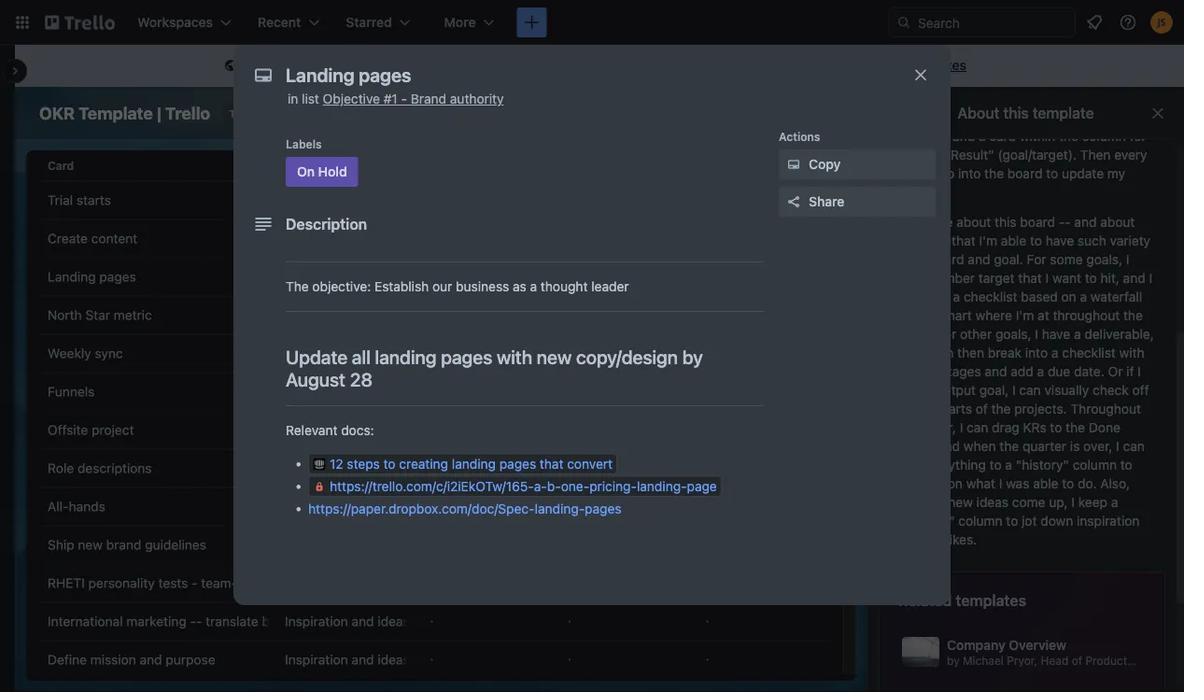 Task type: locate. For each thing, give the bounding box(es) containing it.
different
[[886, 364, 938, 379], [886, 401, 938, 417]]

august
[[286, 368, 346, 390]]

data down establish
[[375, 307, 403, 323]]

north star metric link
[[48, 297, 270, 334]]

1 horizontal spatial for
[[1027, 252, 1047, 267]]

when up everything
[[964, 439, 996, 454]]

row containing all-hands
[[40, 488, 828, 526]]

2 data from the top
[[375, 346, 403, 361]]

2 team from the top
[[375, 460, 408, 476]]

i left 'was'
[[999, 476, 1003, 491]]

2 in progress button from the top
[[415, 450, 553, 487]]

overview
[[1009, 637, 1067, 653]]

1 vertical spatial color: purple, title: "on hold" element
[[423, 269, 481, 284]]

1 inspiration from the top
[[285, 614, 348, 629]]

do.
[[1078, 476, 1097, 491]]

on down labels
[[297, 164, 315, 179]]

our up teammates.
[[1022, 54, 1042, 69]]

when down "swipe
[[886, 532, 919, 547]]

my down every
[[1108, 166, 1126, 181]]

1 color: pink, title: "in progress" element from the top
[[423, 346, 499, 361]]

0 horizontal spatial okr
[[39, 103, 75, 123]]

1 vertical spatial hold
[[449, 270, 474, 283]]

explore
[[820, 57, 867, 73]]

1 bonding from the top
[[411, 422, 460, 438]]

objective #2 - data down objective:
[[285, 307, 403, 323]]

at inside 'when we started using objectives and key results (okrs) for goal-setting at buffer, we were eager to have a way to track our individual progress on our goals and to share our progress with teammates. this trello board is my solution for okr planning. i create a column for each "objective" (category) and a card within the column for each "key result" (goal/target). then every week, i hop into the board to update my progress.'
[[1078, 16, 1089, 32]]

by right copy/design
[[683, 346, 703, 368]]

1 vertical spatial progress
[[443, 462, 491, 475]]

3 objective #3 - team bonding from the top
[[285, 499, 460, 514]]

chart
[[941, 308, 972, 323]]

1 row from the top
[[40, 143, 842, 188]]

in progress down 'planning'
[[430, 347, 491, 360]]

establish
[[375, 279, 429, 294]]

throughout
[[1071, 401, 1141, 417]]

2 vertical spatial bonding
[[411, 499, 460, 514]]

progress up https://trello.com/c/i2iekotw/165-
[[443, 462, 491, 475]]

hold inside button
[[449, 270, 474, 283]]

0 horizontal spatial with
[[497, 346, 533, 368]]

by inside company overview by michael pryor, head of product @ trello
[[947, 654, 960, 667]]

landing- down b-
[[535, 501, 585, 517]]

#2 for star
[[346, 307, 362, 323]]

2 inspiration and ideas from the top
[[285, 652, 410, 667]]

1 horizontal spatial landing
[[452, 456, 496, 472]]

inspiration down building
[[285, 614, 348, 629]]

2 in from the top
[[430, 462, 440, 475]]

visually
[[1045, 382, 1089, 398]]

trello inside text field
[[165, 103, 210, 123]]

okr up 'card'
[[39, 103, 75, 123]]

bonding up https://trello.com/c/i2iekotw/165-
[[411, 460, 460, 476]]

checklist up where
[[964, 289, 1018, 304]]

trello inspiration (inspiringtaco) image
[[829, 100, 856, 126]]

this up planning.
[[1070, 72, 1095, 88]]

error image
[[313, 479, 326, 494]]

on down everything
[[948, 476, 963, 491]]

0 horizontal spatial at
[[1038, 308, 1050, 323]]

"objective"
[[1039, 110, 1109, 125]]

authority up 'planning'
[[412, 269, 466, 284]]

1 vertical spatial my
[[1108, 166, 1126, 181]]

3 progress from the top
[[443, 500, 491, 513]]

1 team from the top
[[375, 422, 408, 438]]

1 horizontal spatial goals,
[[1087, 252, 1123, 267]]

2 vertical spatial ideas
[[378, 652, 410, 667]]

objective #3 - team bonding down steps
[[285, 499, 460, 514]]

break
[[988, 345, 1022, 361]]

row containing international marketing -- translate blog content
[[40, 602, 828, 641]]

objective #1 - brand authority down description
[[285, 269, 466, 284]]

2 vertical spatial #3
[[346, 499, 362, 514]]

objective for hands
[[285, 499, 342, 514]]

1 vertical spatial card
[[938, 252, 964, 267]]

to inside button
[[383, 456, 396, 472]]

color: pink, title: "in progress" element for role descriptions
[[423, 461, 499, 476]]

a-
[[534, 479, 547, 494]]

color: purple, title: "on hold" element inside on hold button
[[423, 269, 481, 284]]

1 vertical spatial objective #2 - data
[[285, 346, 403, 361]]

1 vertical spatial by
[[947, 654, 960, 667]]

trial
[[48, 192, 73, 208]]

card up number
[[938, 252, 964, 267]]

a down 'throughout'
[[1074, 326, 1081, 342]]

bonding for all-hands
[[411, 499, 460, 514]]

2 horizontal spatial with
[[1119, 345, 1145, 361]]

1 vertical spatial data
[[375, 346, 403, 361]]

pages up metric
[[99, 269, 136, 284]]

0 vertical spatial templates
[[905, 57, 967, 73]]

create right copy.
[[623, 57, 664, 73]]

new up file"
[[948, 495, 973, 510]]

objective for pages
[[285, 269, 342, 284]]

international
[[48, 614, 123, 629]]

12 steps to creating landing pages that convert
[[330, 456, 613, 472]]

love
[[929, 214, 953, 230]]

in down https://trello.com/c/i2iekotw/165-
[[430, 500, 440, 513]]

Search field
[[912, 8, 1075, 36]]

down
[[1041, 513, 1073, 529]]

1 horizontal spatial my
[[1108, 166, 1126, 181]]

graph
[[886, 308, 922, 323]]

10 row from the top
[[40, 602, 828, 641]]

0 vertical spatial landing-
[[637, 479, 687, 494]]

data right 28
[[375, 384, 403, 399]]

11 row from the top
[[40, 641, 828, 679]]

color: purple, title: "on hold" element down labels
[[286, 157, 358, 187]]

on
[[1004, 54, 1019, 69], [461, 57, 476, 73], [886, 252, 901, 267], [1062, 289, 1077, 304], [948, 476, 963, 491]]

3 in progress from the top
[[430, 500, 491, 513]]

1 vertical spatial into
[[1025, 345, 1048, 361]]

1 vertical spatial color: pink, title: "in progress" element
[[423, 461, 499, 476]]

everything
[[922, 457, 986, 473]]

1 vertical spatial #3
[[346, 460, 362, 476]]

0 vertical spatial objective #2 - data
[[285, 307, 403, 323]]

have down goal-
[[973, 35, 1001, 50]]

objective for content
[[285, 231, 342, 246]]

6 row from the top
[[40, 373, 828, 411]]

in progress button
[[415, 335, 553, 372], [415, 450, 553, 487], [415, 488, 553, 525]]

in progress for weekly sync
[[430, 347, 491, 360]]

template right "from"
[[739, 57, 794, 73]]

objective for sync
[[285, 346, 342, 361]]

pricing-
[[590, 479, 637, 494]]

1 horizontal spatial into
[[1025, 345, 1048, 361]]

that up based
[[1018, 270, 1042, 286]]

ideas inside 'what i love about this board -- and about trello -- is that i'm able to have such variety on each card and goal. for some goals, i have a number target that i want to hit, and i can create a checklist based on a waterfall graph to chart where i'm at throughout the quarter. for other goals, i have a deliverable, which i can then break into a checklist with different stages and add a due date. or if i have an output goal, i can visually check off different parts of the projects. throughout the quarter, i can drag krs to the done column, and when the quarter is over, i can move everything to a "history" column to look back on what i was able to do. also, whenever new ideas come up, i keep a "swipe file" column to jot down inspiration when it strikes.'
[[977, 495, 1009, 510]]

data for star
[[375, 307, 403, 323]]

1 horizontal spatial card
[[989, 128, 1016, 144]]

data right all
[[375, 346, 403, 361]]

back
[[915, 476, 944, 491]]

12
[[330, 456, 343, 472]]

1 objective #3 - team bonding from the top
[[285, 422, 460, 438]]

0 vertical spatial bonding
[[411, 422, 460, 438]]

the objective: establish our business as a thought leader
[[286, 279, 629, 294]]

0 horizontal spatial on hold
[[297, 164, 347, 179]]

every
[[1114, 147, 1148, 163]]

0 vertical spatial hold
[[318, 164, 347, 179]]

create inside 'what i love about this board -- and about trello -- is that i'm able to have such variety on each card and goal. for some goals, i have a number target that i want to hit, and i can create a checklist based on a waterfall graph to chart where i'm at throughout the quarter. for other goals, i have a deliverable, which i can then break into a checklist with different stages and add a due date. or if i have an output goal, i can visually check off different parts of the projects. throughout the quarter, i can drag krs to the done column, and when the quarter is over, i can move everything to a "history" column to look back on what i was able to do. also, whenever new ideas come up, i keep a "swipe file" column to jot down inspiration when it strikes.'
[[912, 289, 950, 304]]

my
[[938, 91, 956, 106], [1108, 166, 1126, 181]]

copy.
[[568, 57, 601, 73]]

1 data from the top
[[375, 307, 403, 323]]

2 vertical spatial objective #2 - data
[[285, 384, 403, 399]]

0 vertical spatial goals,
[[1087, 252, 1123, 267]]

trello inside 'when we started using objectives and key results (okrs) for goal-setting at buffer, we were eager to have a way to track our individual progress on our goals and to share our progress with teammates. this trello board is my solution for okr planning. i create a column for each "objective" (category) and a card within the column for each "key result" (goal/target). then every week, i hop into the board to update my progress.'
[[1099, 72, 1132, 88]]

1 vertical spatial each
[[886, 147, 916, 163]]

1 horizontal spatial by
[[947, 654, 960, 667]]

0 horizontal spatial hold
[[318, 164, 347, 179]]

9 row from the top
[[40, 488, 828, 526]]

thought
[[541, 279, 588, 294]]

trello down what
[[886, 233, 919, 248]]

row
[[40, 143, 842, 188], [40, 219, 828, 258], [40, 258, 828, 296], [40, 296, 828, 334], [40, 334, 828, 373], [40, 373, 828, 411], [40, 411, 828, 449], [40, 449, 828, 488], [40, 488, 828, 526], [40, 602, 828, 641], [40, 641, 828, 679]]

started
[[945, 0, 988, 13]]

stages
[[941, 364, 981, 379]]

table
[[26, 143, 856, 692]]

0 vertical spatial this
[[1004, 104, 1029, 122]]

content down starts
[[91, 231, 137, 246]]

2 vertical spatial each
[[905, 252, 934, 267]]

our down 0 notifications icon at the right top
[[1092, 35, 1112, 50]]

column,
[[886, 439, 934, 454]]

landing- right one-
[[637, 479, 687, 494]]

with up solution
[[967, 72, 992, 88]]

1 horizontal spatial okr
[[1031, 91, 1058, 106]]

0 vertical spatial in
[[430, 347, 440, 360]]

3 bonding from the top
[[411, 499, 460, 514]]

role descriptions link
[[48, 450, 270, 487]]

in progress button for weekly sync
[[415, 335, 553, 372]]

1 objective #2 - data from the top
[[285, 307, 403, 323]]

0 vertical spatial create
[[886, 110, 924, 125]]

1 horizontal spatial at
[[1078, 16, 1089, 32]]

2 vertical spatial brand
[[373, 269, 409, 284]]

on hold inside button
[[430, 270, 474, 283]]

0 vertical spatial progress
[[443, 347, 491, 360]]

i down parts
[[960, 420, 963, 435]]

objective #2 - data for star
[[285, 307, 403, 323]]

2 vertical spatial #1
[[346, 269, 360, 284]]

None text field
[[276, 58, 893, 92]]

objective #1 - brand authority up establish
[[285, 231, 466, 246]]

inspiration for define mission and purpose
[[285, 652, 348, 667]]

brand down 'this is a public template for anyone on the internet to copy.'
[[411, 91, 447, 106]]

2 bonding from the top
[[411, 460, 460, 476]]

0 vertical spatial #3
[[346, 422, 362, 438]]

trial starts link
[[48, 182, 270, 219]]

offsite project link
[[48, 411, 270, 449]]

0 horizontal spatial card
[[938, 252, 964, 267]]

okr down teammates.
[[1031, 91, 1058, 106]]

board left "from"
[[668, 57, 704, 73]]

inspiration and ideas for define mission and purpose
[[285, 652, 410, 667]]

can right over,
[[1123, 439, 1145, 454]]

1 progress from the top
[[443, 347, 491, 360]]

list button
[[282, 143, 422, 188]]

#3 up steps
[[346, 422, 362, 438]]

0 horizontal spatial landing-
[[535, 501, 585, 517]]

rheti personality tests - team-building link
[[48, 565, 285, 602]]

#3 for descriptions
[[346, 460, 362, 476]]

checklist up date.
[[1062, 345, 1116, 361]]

1 vertical spatial when
[[886, 532, 919, 547]]

1 in progress from the top
[[430, 347, 491, 360]]

12 steps to creating landing pages that convert button
[[308, 453, 617, 474]]

for
[[981, 16, 997, 32], [394, 57, 410, 73], [1011, 91, 1028, 106], [986, 110, 1003, 125], [1130, 128, 1147, 144]]

data for sync
[[375, 346, 403, 361]]

objective #2 - data down all
[[285, 384, 403, 399]]

each
[[1007, 110, 1036, 125], [886, 147, 916, 163], [905, 252, 934, 267]]

2 #3 from the top
[[346, 460, 362, 476]]

2 vertical spatial data
[[375, 384, 403, 399]]

search image
[[897, 15, 912, 30]]

0 horizontal spatial of
[[976, 401, 988, 417]]

for right goal.
[[1027, 252, 1047, 267]]

i
[[1120, 91, 1124, 106], [925, 166, 928, 181], [922, 214, 925, 230], [1126, 252, 1130, 267], [1046, 270, 1049, 286], [1149, 270, 1153, 286], [1035, 326, 1039, 342], [925, 345, 929, 361], [1138, 364, 1141, 379], [1012, 382, 1016, 398], [960, 420, 963, 435], [1116, 439, 1120, 454], [999, 476, 1003, 491], [1072, 495, 1075, 510]]

pages up https://trello.com/c/i2iekotw/165-a-b-one-pricing-landing-page
[[499, 456, 536, 472]]

company overview by michael pryor, head of product @ trello
[[947, 637, 1173, 667]]

way
[[1015, 35, 1039, 50]]

1 vertical spatial of
[[1072, 654, 1083, 667]]

create content
[[48, 231, 137, 246]]

result"
[[951, 147, 994, 163]]

2 inspiration from the top
[[285, 652, 348, 667]]

2 objective #3 - team bonding from the top
[[285, 460, 460, 476]]

at inside 'what i love about this board -- and about trello -- is that i'm able to have such variety on each card and goal. for some goals, i have a number target that i want to hit, and i can create a checklist based on a waterfall graph to chart where i'm at throughout the quarter. for other goals, i have a deliverable, which i can then break into a checklist with different stages and add a due date. or if i have an output goal, i can visually check off different parts of the projects. throughout the quarter, i can drag krs to the done column, and when the quarter is over, i can move everything to a "history" column to look back on what i was able to do. also, whenever new ideas come up, i keep a "swipe file" column to jot down inspiration when it strikes.'
[[1038, 308, 1050, 323]]

on hold for topmost the color: purple, title: "on hold" element
[[297, 164, 347, 179]]

planning
[[430, 309, 477, 322]]

the down result"
[[985, 166, 1004, 181]]

objective #1 - brand authority for landing pages
[[285, 269, 466, 284]]

1 inspiration and ideas from the top
[[285, 614, 410, 629]]

#3 for hands
[[346, 499, 362, 514]]

2 horizontal spatial that
[[1018, 270, 1042, 286]]

1 horizontal spatial create
[[623, 57, 664, 73]]

1 in from the top
[[430, 347, 440, 360]]

1 in progress button from the top
[[415, 335, 553, 372]]

3 team from the top
[[375, 499, 408, 514]]

checklist
[[964, 289, 1018, 304], [1062, 345, 1116, 361]]

output
[[936, 382, 976, 398]]

1 objective #1 - brand authority from the top
[[285, 231, 466, 246]]

have inside 'when we started using objectives and key results (okrs) for goal-setting at buffer, we were eager to have a way to track our individual progress on our goals and to share our progress with teammates. this trello board is my solution for okr planning. i create a column for each "objective" (category) and a card within the column for each "key result" (goal/target). then every week, i hop into the board to update my progress.'
[[973, 35, 1001, 50]]

0 vertical spatial in progress
[[430, 347, 491, 360]]

1 vertical spatial checklist
[[1062, 345, 1116, 361]]

2 vertical spatial authority
[[412, 269, 466, 284]]

also,
[[1100, 476, 1130, 491]]

i'm down based
[[1016, 308, 1034, 323]]

objective #2 - data for sync
[[285, 346, 403, 361]]

a up result"
[[979, 128, 986, 144]]

0 vertical spatial into
[[958, 166, 981, 181]]

create inside create content "link"
[[48, 231, 88, 246]]

1 vertical spatial in
[[430, 462, 440, 475]]

new right ship
[[78, 537, 103, 552]]

sync
[[95, 346, 123, 361]]

0 horizontal spatial that
[[540, 456, 564, 472]]

our
[[1092, 35, 1112, 50], [1022, 54, 1042, 69], [886, 72, 906, 88], [432, 279, 452, 294]]

in up https://trello.com/c/i2iekotw/165-
[[430, 462, 440, 475]]

0 vertical spatial different
[[886, 364, 938, 379]]

3 #2 from the top
[[346, 384, 362, 399]]

okr inside 'when we started using objectives and key results (okrs) for goal-setting at buffer, we were eager to have a way to track our individual progress on our goals and to share our progress with teammates. this trello board is my solution for okr planning. i create a column for each "objective" (category) and a card within the column for each "key result" (goal/target). then every week, i hop into the board to update my progress.'
[[1031, 91, 1058, 106]]

0 vertical spatial landing
[[375, 346, 437, 368]]

create inside 'when we started using objectives and key results (okrs) for goal-setting at buffer, we were eager to have a way to track our individual progress on our goals and to share our progress with teammates. this trello board is my solution for okr planning. i create a column for each "objective" (category) and a card within the column for each "key result" (goal/target). then every week, i hop into the board to update my progress.'
[[886, 110, 924, 125]]

inspiration and ideas for international marketing -- translate blog content
[[285, 614, 410, 629]]

3 in from the top
[[430, 500, 440, 513]]

in
[[430, 347, 440, 360], [430, 462, 440, 475], [430, 500, 440, 513]]

in for descriptions
[[430, 462, 440, 475]]

row containing weekly sync
[[40, 334, 828, 373]]

objective:
[[312, 279, 371, 294]]

with inside 'what i love about this board -- and about trello -- is that i'm able to have such variety on each card and goal. for some goals, i have a number target that i want to hit, and i can create a checklist based on a waterfall graph to chart where i'm at throughout the quarter. for other goals, i have a deliverable, which i can then break into a checklist with different stages and add a due date. or if i have an output goal, i can visually check off different parts of the projects. throughout the quarter, i can drag krs to the done column, and when the quarter is over, i can move everything to a "history" column to look back on what i was able to do. also, whenever new ideas come up, i keep a "swipe file" column to jot down inspiration when it strikes.'
[[1119, 345, 1145, 361]]

color: pink, title: "in progress" element
[[423, 346, 499, 361], [423, 461, 499, 476], [423, 499, 499, 514]]

can down add on the bottom right
[[1019, 382, 1041, 398]]

1 #2 from the top
[[346, 307, 362, 323]]

0 horizontal spatial this
[[244, 57, 269, 73]]

0 vertical spatial of
[[976, 401, 988, 417]]

drag
[[992, 420, 1020, 435]]

0 vertical spatial team
[[375, 422, 408, 438]]

trello right | at the left top of page
[[165, 103, 210, 123]]

pages down 'planning'
[[441, 346, 493, 368]]

1 #3 from the top
[[346, 422, 362, 438]]

1 horizontal spatial content
[[292, 614, 338, 629]]

objective #3 - team bonding for offsite project
[[285, 422, 460, 438]]

templates down eager
[[905, 57, 967, 73]]

row containing offsite project
[[40, 411, 828, 449]]

throughout
[[1053, 308, 1120, 323]]

0 vertical spatial at
[[1078, 16, 1089, 32]]

each inside 'what i love about this board -- and about trello -- is that i'm able to have such variety on each card and goal. for some goals, i have a number target that i want to hit, and i can create a checklist based on a waterfall graph to chart where i'm at throughout the quarter. for other goals, i have a deliverable, which i can then break into a checklist with different stages and add a due date. or if i have an output goal, i can visually check off different parts of the projects. throughout the quarter, i can drag krs to the done column, and when the quarter is over, i can move everything to a "history" column to look back on what i was able to do. also, whenever new ideas come up, i keep a "swipe file" column to jot down inspiration when it strikes.'
[[905, 252, 934, 267]]

landing inside 12 steps to creating landing pages that convert button
[[452, 456, 496, 472]]

https://paper.dropbox.com/doc/spec-
[[308, 501, 535, 517]]

1 vertical spatial #1
[[346, 231, 360, 246]]

team up https://trello.com/c/i2iekotw/165-
[[375, 460, 408, 476]]

in progress button for role descriptions
[[415, 450, 553, 487]]

public image
[[329, 106, 344, 120]]

page
[[687, 479, 717, 494]]

1 vertical spatial progress
[[910, 72, 963, 88]]

2 horizontal spatial new
[[948, 495, 973, 510]]

is
[[273, 57, 283, 73], [925, 91, 935, 106], [939, 233, 948, 248], [1070, 439, 1080, 454]]

with inside 'when we started using objectives and key results (okrs) for goal-setting at buffer, we were eager to have a way to track our individual progress on our goals and to share our progress with teammates. this trello board is my solution for okr planning. i create a column for each "objective" (category) and a card within the column for each "key result" (goal/target). then every week, i hop into the board to update my progress.'
[[967, 72, 992, 88]]

data
[[375, 307, 403, 323], [375, 346, 403, 361], [375, 384, 403, 399]]

define mission and purpose
[[48, 652, 215, 667]]

create inside create board from template link
[[623, 57, 664, 73]]

0 vertical spatial each
[[1007, 110, 1036, 125]]

3 color: pink, title: "in progress" element from the top
[[423, 499, 499, 514]]

#2 down objective:
[[346, 307, 362, 323]]

1 vertical spatial create
[[48, 231, 88, 246]]

1 vertical spatial inspiration
[[285, 652, 348, 667]]

authority down anyone
[[450, 91, 504, 106]]

i right goal,
[[1012, 382, 1016, 398]]

1 horizontal spatial when
[[964, 439, 996, 454]]

offsite project
[[48, 422, 134, 438]]

with up if
[[1119, 345, 1145, 361]]

team down https://trello.com/c/i2iekotw/165-
[[375, 499, 408, 514]]

objective #3 - team bonding down docs:
[[285, 460, 460, 476]]

"swipe
[[886, 513, 927, 529]]

that inside button
[[540, 456, 564, 472]]

1 vertical spatial on
[[430, 270, 446, 283]]

2 color: pink, title: "in progress" element from the top
[[423, 461, 499, 476]]

weekly
[[48, 346, 91, 361]]

1 horizontal spatial on
[[430, 270, 446, 283]]

2 progress from the top
[[443, 462, 491, 475]]

row containing card
[[40, 143, 842, 188]]

objective for project
[[285, 422, 342, 438]]

landing inside update all landing pages with new copy/design by august 28
[[375, 346, 437, 368]]

what
[[886, 214, 918, 230]]

in progress up https://trello.com/c/i2iekotw/165-
[[430, 462, 491, 475]]

2 different from the top
[[886, 401, 938, 417]]

8 row from the top
[[40, 449, 828, 488]]

authority for landing pages
[[412, 269, 466, 284]]

2 #2 from the top
[[346, 346, 362, 361]]

(okrs)
[[934, 16, 977, 32]]

hold up 'planning'
[[449, 270, 474, 283]]

column header
[[422, 150, 562, 181], [562, 150, 702, 181]]

create board or workspace image
[[523, 13, 541, 32]]

bonding up creating
[[411, 422, 460, 438]]

0 vertical spatial able
[[1001, 233, 1027, 248]]

what i love about this board -- and about trello -- is that i'm able to have such variety on each card and goal. for some goals, i have a number target that i want to hit, and i can create a checklist based on a waterfall graph to chart where i'm at throughout the quarter. for other goals, i have a deliverable, which i can then break into a checklist with different stages and add a due date. or if i have an output goal, i can visually check off different parts of the projects. throughout the quarter, i can drag krs to the done column, and when the quarter is over, i can move everything to a "history" column to look back on what i was able to do. also, whenever new ideas come up, i keep a "swipe file" column to jot down inspiration when it strikes.
[[886, 214, 1154, 547]]

progress for descriptions
[[443, 462, 491, 475]]

template left the star or unstar board icon
[[229, 108, 275, 120]]

in progress button down 12 steps to creating landing pages that convert
[[415, 488, 553, 525]]

7 row from the top
[[40, 411, 828, 449]]

team for role descriptions
[[375, 460, 408, 476]]

4 row from the top
[[40, 296, 828, 334]]

objective down error icon
[[285, 499, 342, 514]]

related
[[899, 592, 952, 609]]

on hold up 'planning'
[[430, 270, 474, 283]]

team right docs:
[[375, 422, 408, 438]]

2 row from the top
[[40, 219, 828, 258]]

personality
[[88, 575, 155, 591]]

2 vertical spatial progress
[[443, 500, 491, 513]]

#3 right "12"
[[346, 460, 362, 476]]

objective #3 - team bonding
[[285, 422, 460, 438], [285, 460, 460, 476], [285, 499, 460, 514]]

objective for star
[[285, 307, 342, 323]]

objective down description
[[285, 269, 342, 284]]

1 vertical spatial new
[[948, 495, 973, 510]]

1 different from the top
[[886, 364, 938, 379]]

such
[[1078, 233, 1107, 248]]

0 horizontal spatial we
[[925, 0, 942, 13]]

each up week, at the top of page
[[886, 147, 916, 163]]

1 vertical spatial on hold
[[430, 270, 474, 283]]

add
[[1011, 364, 1034, 379]]

open information menu image
[[1119, 13, 1138, 32]]

0 vertical spatial brand
[[411, 91, 447, 106]]

trial starts row
[[40, 181, 828, 219]]

2 column header from the left
[[562, 150, 702, 181]]

0 vertical spatial we
[[925, 0, 942, 13]]

this
[[1004, 104, 1029, 122], [995, 214, 1017, 230]]

0 notifications image
[[1083, 11, 1106, 34]]

1 vertical spatial authority
[[412, 231, 466, 246]]

able up goal.
[[1001, 233, 1027, 248]]

0 horizontal spatial color: purple, title: "on hold" element
[[286, 157, 358, 187]]

1 horizontal spatial on hold
[[430, 270, 474, 283]]

2 vertical spatial #2
[[346, 384, 362, 399]]

trello right @
[[1144, 654, 1173, 667]]

2 objective #2 - data from the top
[[285, 346, 403, 361]]

what
[[966, 476, 996, 491]]

this up goal.
[[995, 214, 1017, 230]]

color: purple, title: "on hold" element up 'planning'
[[423, 269, 481, 284]]

2 in progress from the top
[[430, 462, 491, 475]]

0 vertical spatial checklist
[[964, 289, 1018, 304]]

3 in progress button from the top
[[415, 488, 553, 525]]

2 objective #1 - brand authority from the top
[[285, 269, 466, 284]]

1 vertical spatial able
[[1033, 476, 1059, 491]]

#1 for pages
[[346, 269, 360, 284]]

color: purple, title: "on hold" element
[[286, 157, 358, 187], [423, 269, 481, 284]]

objective up august
[[285, 346, 342, 361]]

i down based
[[1035, 326, 1039, 342]]

a down also, on the right of page
[[1111, 495, 1118, 510]]

1 vertical spatial goals,
[[996, 326, 1032, 342]]

3 #3 from the top
[[346, 499, 362, 514]]

deliverable,
[[1085, 326, 1154, 342]]

5 row from the top
[[40, 334, 828, 373]]

on hold button
[[415, 258, 553, 296]]

international marketing -- translate blog content
[[48, 614, 338, 629]]

we down key
[[1137, 16, 1154, 32]]

3 row from the top
[[40, 258, 828, 296]]

content right blog
[[292, 614, 338, 629]]

file"
[[931, 513, 955, 529]]

1 horizontal spatial this
[[1070, 72, 1095, 88]]

1 horizontal spatial i'm
[[1016, 308, 1034, 323]]



Task type: vqa. For each thing, say whether or not it's contained in the screenshot.


Task type: describe. For each thing, give the bounding box(es) containing it.
business
[[456, 279, 509, 294]]

our down "individual"
[[886, 72, 906, 88]]

row containing north star metric
[[40, 296, 828, 334]]

goals
[[1046, 54, 1078, 69]]

pages inside update all landing pages with new copy/design by august 28
[[441, 346, 493, 368]]

of inside 'what i love about this board -- and about trello -- is that i'm able to have such variety on each card and goal. for some goals, i have a number target that i want to hit, and i can create a checklist based on a waterfall graph to chart where i'm at throughout the quarter. for other goals, i have a deliverable, which i can then break into a checklist with different stages and add a due date. or if i have an output goal, i can visually check off different parts of the projects. throughout the quarter, i can drag krs to the done column, and when the quarter is over, i can move everything to a "history" column to look back on what i was able to do. also, whenever new ideas come up, i keep a "swipe file" column to jot down inspiration when it strikes.'
[[976, 401, 988, 417]]

this inside 'when we started using objectives and key results (okrs) for goal-setting at buffer, we were eager to have a way to track our individual progress on our goals and to share our progress with teammates. this trello board is my solution for okr planning. i create a column for each "objective" (category) and a card within the column for each "key result" (goal/target). then every week, i hop into the board to update my progress.'
[[1070, 72, 1095, 88]]

table containing trial starts
[[26, 143, 856, 692]]

is inside 'when we started using objectives and key results (okrs) for goal-setting at buffer, we were eager to have a way to track our individual progress on our goals and to share our progress with teammates. this trello board is my solution for okr planning. i create a column for each "objective" (category) and a card within the column for each "key result" (goal/target). then every week, i hop into the board to update my progress.'
[[925, 91, 935, 106]]

team for offsite project
[[375, 422, 408, 438]]

i right up,
[[1072, 495, 1075, 510]]

sm image
[[785, 155, 803, 174]]

by inside update all landing pages with new copy/design by august 28
[[683, 346, 703, 368]]

want
[[1053, 270, 1082, 286]]

1 horizontal spatial that
[[952, 233, 976, 248]]

the left the 'done'
[[1066, 420, 1085, 435]]

on hold for the color: purple, title: "on hold" element in on hold button
[[430, 270, 474, 283]]

3 objective #2 - data from the top
[[285, 384, 403, 399]]

for down teammates.
[[1011, 91, 1028, 106]]

i right over,
[[1116, 439, 1120, 454]]

hit,
[[1101, 270, 1120, 286]]

weekly sync
[[48, 346, 123, 361]]

using
[[992, 0, 1025, 13]]

anyone
[[414, 57, 457, 73]]

bonding for offsite project
[[411, 422, 460, 438]]

up,
[[1049, 495, 1068, 510]]

in progress for role descriptions
[[430, 462, 491, 475]]

objective #1 - brand authority for create content
[[285, 231, 466, 246]]

#1 for content
[[346, 231, 360, 246]]

card inside 'what i love about this board -- and about trello -- is that i'm able to have such variety on each card and goal. for some goals, i have a number target that i want to hit, and i can create a checklist based on a waterfall graph to chart where i'm at throughout the quarter. for other goals, i have a deliverable, which i can then break into a checklist with different stages and add a due date. or if i have an output goal, i can visually check off different parts of the projects. throughout the quarter, i can drag krs to the done column, and when the quarter is over, i can move everything to a "history" column to look back on what i was able to do. also, whenever new ideas come up, i keep a "swipe file" column to jot down inspiration when it strikes.'
[[938, 252, 964, 267]]

0 vertical spatial #1
[[384, 91, 398, 106]]

0 horizontal spatial my
[[938, 91, 956, 106]]

color: pink, title: "in progress" element for all-hands
[[423, 499, 499, 514]]

i left want
[[1046, 270, 1049, 286]]

new inside 'what i love about this board -- and about trello -- is that i'm able to have such variety on each card and goal. for some goals, i have a number target that i want to hit, and i can create a checklist based on a waterfall graph to chart where i'm at throughout the quarter. for other goals, i have a deliverable, which i can then break into a checklist with different stages and add a due date. or if i have an output goal, i can visually check off different parts of the projects. throughout the quarter, i can drag krs to the done column, and when the quarter is over, i can move everything to a "history" column to look back on what i was able to do. also, whenever new ideas come up, i keep a "swipe file" column to jot down inspiration when it strikes.'
[[948, 495, 973, 510]]

3 data from the top
[[375, 384, 403, 399]]

create for create content
[[48, 231, 88, 246]]

have down 'throughout'
[[1042, 326, 1071, 342]]

share
[[1123, 54, 1157, 69]]

mission
[[90, 652, 136, 667]]

track
[[1058, 35, 1088, 50]]

goal.
[[994, 252, 1023, 267]]

primary element
[[0, 0, 1184, 45]]

objective down update
[[285, 384, 342, 399]]

were
[[886, 35, 915, 50]]

for down solution
[[986, 110, 1003, 125]]

0 vertical spatial authority
[[450, 91, 504, 106]]

to left "share"
[[1108, 54, 1120, 69]]

docs:
[[341, 423, 374, 438]]

goal-
[[1001, 16, 1033, 32]]

in for hands
[[430, 500, 440, 513]]

funnels
[[48, 384, 95, 399]]

0 vertical spatial on
[[297, 164, 315, 179]]

on right anyone
[[461, 57, 476, 73]]

new inside table
[[78, 537, 103, 552]]

0 horizontal spatial template
[[337, 57, 390, 73]]

to down "setting"
[[1042, 35, 1054, 50]]

create content link
[[48, 220, 270, 257]]

head
[[1041, 654, 1069, 667]]

color: sky, title: "planning" element
[[423, 308, 484, 323]]

team for all-hands
[[375, 499, 408, 514]]

0 vertical spatial progress
[[947, 54, 1000, 69]]

0 horizontal spatial able
[[1001, 233, 1027, 248]]

some
[[1050, 252, 1083, 267]]

rheti
[[48, 575, 85, 591]]

if
[[1127, 364, 1134, 379]]

to left the "jot"
[[1006, 513, 1018, 529]]

for up every
[[1130, 128, 1147, 144]]

on inside 'when we started using objectives and key results (okrs) for goal-setting at buffer, we were eager to have a way to track our individual progress on our goals and to share our progress with teammates. this trello board is my solution for okr planning. i create a column for each "objective" (category) and a card within the column for each "key result" (goal/target). then every week, i hop into the board to update my progress.'
[[1004, 54, 1019, 69]]

create for create board from template
[[623, 57, 664, 73]]

all-
[[48, 499, 69, 514]]

explore more templates
[[820, 57, 967, 73]]

1 vertical spatial i'm
[[1016, 308, 1034, 323]]

in
[[288, 91, 298, 106]]

progress.
[[886, 184, 943, 200]]

2 about from the left
[[1101, 214, 1135, 230]]

explore more templates link
[[809, 50, 978, 80]]

trello inside 'what i love about this board -- and about trello -- is that i'm able to have such variety on each card and goal. for some goals, i have a number target that i want to hit, and i can create a checklist based on a waterfall graph to chart where i'm at throughout the quarter. for other goals, i have a deliverable, which i can then break into a checklist with different stages and add a due date. or if i have an output goal, i can visually check off different parts of the projects. throughout the quarter, i can drag krs to the done column, and when the quarter is over, i can move everything to a "history" column to look back on what i was able to do. also, whenever new ideas come up, i keep a "swipe file" column to jot down inspiration when it strikes.'
[[886, 233, 919, 248]]

card button
[[40, 143, 282, 188]]

is down love at top right
[[939, 233, 948, 248]]

objective right list
[[323, 91, 380, 106]]

sm image
[[221, 57, 240, 76]]

objective for descriptions
[[285, 460, 342, 476]]

can up graph
[[886, 289, 908, 304]]

leader
[[591, 279, 629, 294]]

i left hop on the right top
[[925, 166, 928, 181]]

to up also, on the right of page
[[1121, 457, 1133, 473]]

0 vertical spatial when
[[964, 439, 996, 454]]

to down (goal/target).
[[1046, 166, 1058, 181]]

check
[[1093, 382, 1129, 398]]

north star metric
[[48, 307, 152, 323]]

to up what
[[990, 457, 1002, 473]]

row containing define mission and purpose
[[40, 641, 828, 679]]

pages inside button
[[499, 456, 536, 472]]

eager
[[919, 35, 953, 50]]

a right as
[[530, 279, 537, 294]]

row containing role descriptions
[[40, 449, 828, 488]]

color: pink, title: "in progress" element for weekly sync
[[423, 346, 499, 361]]

a up (category)
[[928, 110, 935, 125]]

board down explore more templates link
[[886, 91, 921, 106]]

star or unstar board image
[[296, 106, 311, 120]]

row containing landing pages
[[40, 258, 828, 296]]

share button
[[779, 187, 936, 217]]

progress for hands
[[443, 500, 491, 513]]

public
[[297, 57, 333, 73]]

waterfall
[[1091, 289, 1143, 304]]

0 vertical spatial for
[[1027, 252, 1047, 267]]

#2 for sync
[[346, 346, 362, 361]]

column down over,
[[1073, 457, 1117, 473]]

i right hit,
[[1149, 270, 1153, 286]]

look
[[886, 476, 912, 491]]

keep
[[1079, 495, 1108, 510]]

authority for create content
[[412, 231, 466, 246]]

have left an
[[886, 382, 915, 398]]

to right krs
[[1050, 420, 1062, 435]]

the down drag
[[1000, 439, 1019, 454]]

progress for sync
[[443, 347, 491, 360]]

new inside update all landing pages with new copy/design by august 28
[[537, 346, 572, 368]]

i left love at top right
[[922, 214, 925, 230]]

with inside update all landing pages with new copy/design by august 28
[[497, 346, 533, 368]]

column up strikes.
[[959, 513, 1003, 529]]

key
[[1122, 0, 1144, 13]]

0 vertical spatial color: purple, title: "on hold" element
[[286, 157, 358, 187]]

individual
[[886, 54, 944, 69]]

i down variety at the top of page
[[1126, 252, 1130, 267]]

this inside 'what i love about this board -- and about trello -- is that i'm able to have such variety on each card and goal. for some goals, i have a number target that i want to hit, and i can create a checklist based on a waterfall graph to chart where i'm at throughout the quarter. for other goals, i have a deliverable, which i can then break into a checklist with different stages and add a due date. or if i have an output goal, i can visually check off different parts of the projects. throughout the quarter, i can drag krs to the done column, and when the quarter is over, i can move everything to a "history" column to look back on what i was able to do. also, whenever new ideas come up, i keep a "swipe file" column to jot down inspiration when it strikes.'
[[995, 214, 1017, 230]]

marketing
[[126, 614, 187, 629]]

objective #3 - team bonding for all-hands
[[285, 499, 460, 514]]

have up graph
[[886, 270, 915, 286]]

a left due
[[1037, 364, 1044, 379]]

date.
[[1074, 364, 1105, 379]]

can up stages
[[932, 345, 954, 361]]

https://trello.com/c/i2iekotw/165-
[[330, 479, 534, 494]]

template inside okr template | trello text field
[[79, 103, 153, 123]]

steps
[[347, 456, 380, 472]]

12 steps to creating landing pages that convert link
[[308, 453, 617, 474]]

0 horizontal spatial content
[[91, 231, 137, 246]]

goal,
[[980, 382, 1009, 398]]

the up column, in the bottom of the page
[[886, 420, 906, 435]]

card inside 'when we started using objectives and key results (okrs) for goal-setting at buffer, we were eager to have a way to track our individual progress on our goals and to share our progress with teammates. this trello board is my solution for okr planning. i create a column for each "objective" (category) and a card within the column for each "key result" (goal/target). then every week, i hop into the board to update my progress.'
[[989, 128, 1016, 144]]

pages down pricing-
[[585, 501, 622, 517]]

this is a public template for anyone on the internet to copy.
[[244, 57, 601, 73]]

projects.
[[1015, 401, 1067, 417]]

0 horizontal spatial checklist
[[964, 289, 1018, 304]]

about this template
[[958, 104, 1094, 122]]

for left anyone
[[394, 57, 410, 73]]

1 column header from the left
[[422, 150, 562, 181]]

i right if
[[1138, 364, 1141, 379]]

within
[[1020, 128, 1056, 144]]

brand for create content
[[373, 231, 409, 246]]

is left public
[[273, 57, 283, 73]]

project
[[92, 422, 134, 438]]

which
[[886, 345, 922, 361]]

a up 'throughout'
[[1080, 289, 1087, 304]]

to left such at right top
[[1030, 233, 1042, 248]]

#3 for project
[[346, 422, 362, 438]]

0 horizontal spatial goals,
[[996, 326, 1032, 342]]

1 horizontal spatial template
[[739, 57, 794, 73]]

board down (goal/target).
[[1008, 166, 1043, 181]]

objective #3 - team bonding for role descriptions
[[285, 460, 460, 476]]

b-
[[547, 479, 561, 494]]

row containing create content
[[40, 219, 828, 258]]

creating
[[399, 456, 448, 472]]

the left internet in the left top of the page
[[479, 57, 499, 73]]

ideas for define mission and purpose
[[378, 652, 410, 667]]

the
[[286, 279, 309, 294]]

brand
[[106, 537, 141, 552]]

our up 'planning'
[[432, 279, 452, 294]]

to down "(okrs)"
[[957, 35, 969, 50]]

2 horizontal spatial template
[[1033, 104, 1094, 122]]

hold for topmost the color: purple, title: "on hold" element
[[318, 164, 347, 179]]

ship new brand guidelines
[[48, 537, 206, 552]]

0 vertical spatial i'm
[[979, 233, 998, 248]]

row containing funnels
[[40, 373, 828, 411]]

done
[[1089, 420, 1121, 435]]

a up 'was'
[[1005, 457, 1012, 473]]

column up then
[[1082, 128, 1126, 144]]

1 vertical spatial that
[[1018, 270, 1042, 286]]

for down 'using'
[[981, 16, 997, 32]]

ideas for international marketing -- translate blog content
[[378, 614, 410, 629]]

target
[[979, 270, 1015, 286]]

1 vertical spatial for
[[937, 326, 957, 342]]

a up the chart
[[953, 289, 960, 304]]

1 about from the left
[[957, 214, 991, 230]]

a left public
[[286, 57, 293, 73]]

to left hit,
[[1085, 270, 1097, 286]]

on down want
[[1062, 289, 1077, 304]]

a up due
[[1052, 345, 1059, 361]]

in progress for all-hands
[[430, 500, 491, 513]]

in progress button for all-hands
[[415, 488, 553, 525]]

into inside 'what i love about this board -- and about trello -- is that i'm able to have such variety on each card and goal. for some goals, i have a number target that i want to hit, and i can create a checklist based on a waterfall graph to chart where i'm at throughout the quarter. for other goals, i have a deliverable, which i can then break into a checklist with different stages and add a due date. or if i have an output goal, i can visually check off different parts of the projects. throughout the quarter, i can drag krs to the done column, and when the quarter is over, i can move everything to a "history" column to look back on what i was able to do. also, whenever new ideas come up, i keep a "swipe file" column to jot down inspiration when it strikes.'
[[1025, 345, 1048, 361]]

to left do.
[[1062, 476, 1074, 491]]

https://trello.com/c/i2iekotw/165-a-b-one-pricing-landing-page
[[330, 479, 717, 494]]

inspiration for international marketing -- translate blog content
[[285, 614, 348, 629]]

hold for the color: purple, title: "on hold" element in on hold button
[[449, 270, 474, 283]]

the down the "objective"
[[1059, 128, 1079, 144]]

Board name text field
[[30, 98, 220, 128]]

role descriptions
[[48, 460, 152, 476]]

a left way
[[1004, 35, 1012, 50]]

1 vertical spatial templates
[[956, 592, 1027, 609]]

copy/design
[[576, 346, 678, 368]]

i right planning.
[[1120, 91, 1124, 106]]

into inside 'when we started using objectives and key results (okrs) for goal-setting at buffer, we were eager to have a way to track our individual progress on our goals and to share our progress with teammates. this trello board is my solution for okr planning. i create a column for each "objective" (category) and a card within the column for each "key result" (goal/target). then every week, i hop into the board to update my progress.'
[[958, 166, 981, 181]]

i right which
[[925, 345, 929, 361]]

was
[[1006, 476, 1030, 491]]

michael
[[963, 654, 1004, 667]]

all
[[352, 346, 371, 368]]

krs
[[1023, 420, 1047, 435]]

on down what
[[886, 252, 901, 267]]

1 horizontal spatial we
[[1137, 16, 1154, 32]]

board inside 'what i love about this board -- and about trello -- is that i'm able to have such variety on each card and goal. for some goals, i have a number target that i want to hit, and i can create a checklist based on a waterfall graph to chart where i'm at throughout the quarter. for other goals, i have a deliverable, which i can then break into a checklist with different stages and add a due date. or if i have an output goal, i can visually check off different parts of the projects. throughout the quarter, i can drag krs to the done column, and when the quarter is over, i can move everything to a "history" column to look back on what i was able to do. also, whenever new ideas come up, i keep a "swipe file" column to jot down inspiration when it strikes.'
[[1020, 214, 1055, 230]]

list
[[302, 91, 319, 106]]

of inside company overview by michael pryor, head of product @ trello
[[1072, 654, 1083, 667]]

actions
[[779, 130, 820, 143]]

from
[[707, 57, 736, 73]]

is left over,
[[1070, 439, 1080, 454]]

on inside button
[[430, 270, 446, 283]]

can down parts
[[967, 420, 989, 435]]

column down solution
[[939, 110, 983, 125]]

share
[[809, 194, 845, 209]]

to left the chart
[[925, 308, 937, 323]]

have up "some"
[[1046, 233, 1074, 248]]

trello inside company overview by michael pryor, head of product @ trello
[[1144, 654, 1173, 667]]

the up deliverable,
[[1124, 308, 1143, 323]]

and inside define mission and purpose link
[[140, 652, 162, 667]]

1 horizontal spatial able
[[1033, 476, 1059, 491]]

objective #1 - brand authority link
[[323, 91, 504, 106]]

okr inside okr template | trello text field
[[39, 103, 75, 123]]

ship
[[48, 537, 74, 552]]

week,
[[886, 166, 921, 181]]

description
[[286, 215, 367, 233]]

a left number
[[918, 270, 925, 286]]

weekly sync link
[[48, 335, 270, 372]]

to left copy.
[[553, 57, 565, 73]]

1 horizontal spatial template
[[229, 108, 275, 120]]

bonding for role descriptions
[[411, 460, 460, 476]]

john smith (johnsmith38824343) image
[[1151, 11, 1173, 34]]

objectives
[[1028, 0, 1092, 13]]

the up drag
[[992, 401, 1011, 417]]

brand for landing pages
[[373, 269, 409, 284]]

1 horizontal spatial checklist
[[1062, 345, 1116, 361]]

star
[[85, 307, 110, 323]]

parts
[[941, 401, 972, 417]]

buffer,
[[1093, 16, 1133, 32]]

in for sync
[[430, 347, 440, 360]]

0 horizontal spatial when
[[886, 532, 919, 547]]

create board from template link
[[612, 50, 805, 80]]



